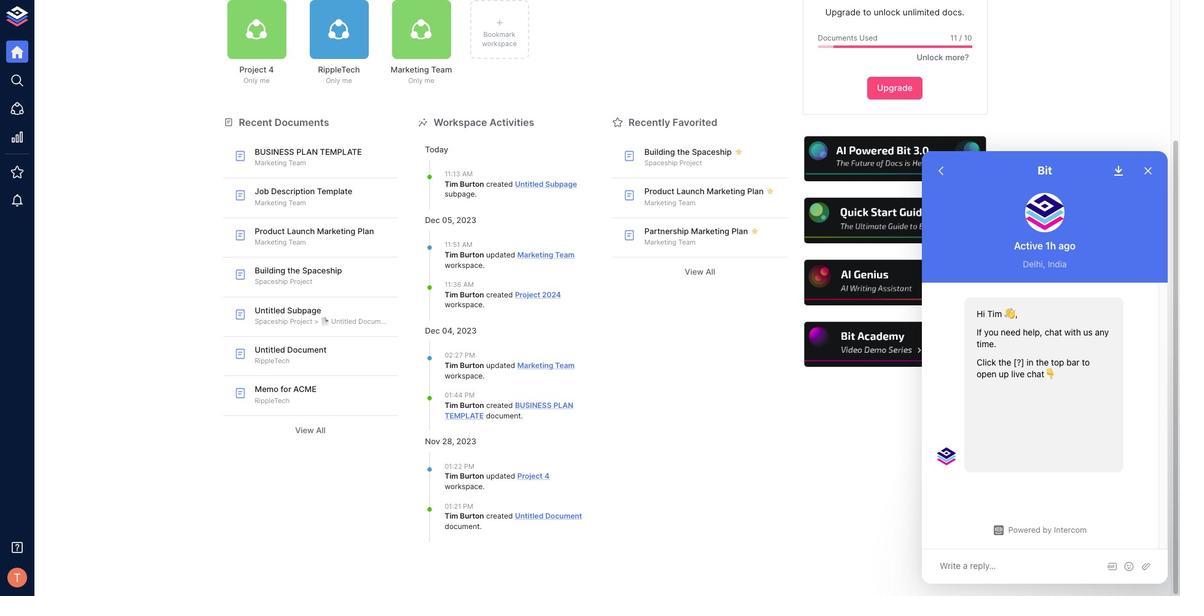 Task type: locate. For each thing, give the bounding box(es) containing it.
template inside 'business plan template marketing team'
[[320, 147, 362, 157]]

marketing team up partnership on the right of the page
[[645, 198, 696, 207]]

1 horizontal spatial all
[[706, 267, 716, 277]]

1 vertical spatial view all
[[295, 425, 326, 435]]

tim inside 01:21 pm tim burton created untitled document document .
[[445, 512, 458, 521]]

1 burton from the top
[[460, 179, 484, 189]]

1 vertical spatial all
[[316, 425, 326, 435]]

burton down 01:21
[[460, 512, 484, 521]]

tim burton created
[[445, 401, 515, 410]]

tim inside 11:13 am tim burton created untitled subpage subpage .
[[445, 179, 458, 189]]

building up spaceship project
[[645, 147, 675, 157]]

the up spaceship project
[[678, 147, 690, 157]]

only inside marketing team only me
[[408, 76, 423, 85]]

. inside 11:51 am tim burton updated marketing team workspace .
[[483, 260, 485, 270]]

0 vertical spatial upgrade
[[826, 7, 861, 17]]

pm right "01:22"
[[464, 462, 475, 471]]

workspace for business plan template
[[445, 371, 483, 380]]

2 me from the left
[[342, 76, 352, 85]]

used
[[860, 33, 878, 42]]

0 vertical spatial view
[[685, 267, 704, 277]]

burton up subpage
[[460, 179, 484, 189]]

documents up 'business plan template marketing team'
[[275, 116, 329, 128]]

4 created from the top
[[486, 512, 513, 521]]

marketing team link
[[518, 250, 575, 259], [518, 361, 575, 370]]

workspace
[[482, 39, 517, 48], [445, 260, 483, 270], [445, 300, 483, 310], [445, 371, 483, 380], [445, 482, 483, 491]]

upgrade for upgrade to unlock unlimited docs.
[[826, 7, 861, 17]]

team
[[431, 65, 452, 74], [289, 159, 306, 167], [289, 198, 306, 207], [679, 198, 696, 207], [289, 238, 306, 247], [679, 238, 696, 247], [556, 250, 575, 259], [556, 361, 575, 370]]

document inside 01:21 pm tim burton created untitled document document .
[[445, 522, 480, 531]]

untitled
[[515, 179, 544, 189], [255, 305, 285, 315], [331, 317, 357, 326], [255, 345, 285, 355], [515, 512, 544, 521]]

2 vertical spatial updated
[[486, 472, 516, 481]]

4 inside 01:22 pm tim burton updated project 4 workspace .
[[545, 472, 550, 481]]

0 vertical spatial template
[[320, 147, 362, 157]]

0 vertical spatial view all button
[[613, 263, 788, 282]]

upgrade
[[826, 7, 861, 17], [878, 83, 913, 93]]

1 horizontal spatial business
[[515, 401, 552, 410]]

0 vertical spatial building
[[645, 147, 675, 157]]

am right 11:13 at left top
[[462, 170, 473, 178]]

all down acme
[[316, 425, 326, 435]]

the down product launch marketing plan marketing team
[[288, 266, 300, 276]]

11:13
[[445, 170, 460, 178]]

updated inside 11:51 am tim burton updated marketing team workspace .
[[486, 250, 516, 259]]

workspace inside 11:51 am tim burton updated marketing team workspace .
[[445, 260, 483, 270]]

burton inside 11:51 am tim burton updated marketing team workspace .
[[460, 250, 484, 259]]

me inside project 4 only me
[[260, 76, 270, 85]]

0 vertical spatial dec
[[425, 215, 440, 225]]

upgrade down unlock more? button
[[878, 83, 913, 93]]

spaceship for untitled subpage spaceship project > 📄 untitled document
[[255, 317, 288, 326]]

rippletech inside untitled document rippletech
[[255, 357, 290, 365]]

workspace up '01:44 pm'
[[445, 371, 483, 380]]

updated for project 2024
[[486, 250, 516, 259]]

burton down 02:27
[[460, 361, 484, 370]]

tim down the "11:51"
[[445, 250, 458, 259]]

document down the tim burton created
[[486, 411, 521, 420]]

template for business plan template marketing team
[[320, 147, 362, 157]]

plan for product launch marketing plan marketing team
[[358, 226, 374, 236]]

template down the tim burton created
[[445, 411, 484, 420]]

partnership
[[645, 226, 689, 236]]

3 burton from the top
[[460, 290, 484, 299]]

2023 right 04,
[[457, 326, 477, 336]]

workspace inside 01:22 pm tim burton updated project 4 workspace .
[[445, 482, 483, 491]]

view down memo for acme rippletech
[[295, 425, 314, 435]]

0 vertical spatial view all
[[685, 267, 716, 277]]

recent
[[239, 116, 272, 128]]

pm right 02:27
[[465, 351, 475, 360]]

0 horizontal spatial subpage
[[287, 305, 321, 315]]

tim inside 11:36 am tim burton created project 2024 workspace .
[[445, 290, 458, 299]]

burton down the "11:51"
[[460, 250, 484, 259]]

view down partnership marketing plan
[[685, 267, 704, 277]]

2023 right 28,
[[457, 437, 477, 447]]

1 horizontal spatial launch
[[677, 187, 705, 196]]

2 created from the top
[[486, 290, 513, 299]]

tim down 01:44
[[445, 401, 458, 410]]

all down partnership marketing plan
[[706, 267, 716, 277]]

tim for 01:21 pm tim burton created untitled document document .
[[445, 512, 458, 521]]

0 vertical spatial marketing team
[[645, 198, 696, 207]]

business plan template link
[[445, 401, 574, 420]]

marketing
[[391, 65, 429, 74], [255, 159, 287, 167], [707, 187, 745, 196], [255, 198, 287, 207], [645, 198, 677, 207], [317, 226, 356, 236], [691, 226, 730, 236], [255, 238, 287, 247], [645, 238, 677, 247], [518, 250, 554, 259], [518, 361, 554, 370]]

spaceship for building the spaceship
[[692, 147, 732, 157]]

template inside business plan template
[[445, 411, 484, 420]]

0 vertical spatial all
[[706, 267, 716, 277]]

burton inside 11:36 am tim burton created project 2024 workspace .
[[460, 290, 484, 299]]

1 horizontal spatial product
[[645, 187, 675, 196]]

1 horizontal spatial building
[[645, 147, 675, 157]]

1 horizontal spatial upgrade
[[878, 83, 913, 93]]

1 vertical spatial dec
[[425, 326, 440, 336]]

2 marketing team from the top
[[645, 238, 696, 247]]

0 vertical spatial business
[[255, 147, 294, 157]]

view all button
[[613, 263, 788, 282], [223, 421, 398, 440]]

tim
[[445, 179, 458, 189], [445, 250, 458, 259], [445, 290, 458, 299], [445, 361, 458, 370], [445, 401, 458, 410], [445, 472, 458, 481], [445, 512, 458, 521]]

upgrade left the to
[[826, 7, 861, 17]]

2 help image from the top
[[803, 196, 988, 245]]

1 vertical spatial document
[[287, 345, 327, 355]]

1 horizontal spatial subpage
[[546, 179, 577, 189]]

team inside job description template marketing team
[[289, 198, 306, 207]]

1 vertical spatial template
[[445, 411, 484, 420]]

2 marketing team link from the top
[[518, 361, 575, 370]]

1 vertical spatial plan
[[554, 401, 574, 410]]

dec 04, 2023
[[425, 326, 477, 336]]

workspace down "01:22"
[[445, 482, 483, 491]]

spaceship inside the "untitled subpage spaceship project > 📄 untitled document"
[[255, 317, 288, 326]]

only for marketing
[[408, 76, 423, 85]]

1 vertical spatial building
[[255, 266, 286, 276]]

business for business plan template marketing team
[[255, 147, 294, 157]]

marketing team down partnership on the right of the page
[[645, 238, 696, 247]]

team inside marketing team only me
[[431, 65, 452, 74]]

0 horizontal spatial documents
[[275, 116, 329, 128]]

am for project
[[463, 281, 474, 289]]

project up the 'recent'
[[240, 65, 267, 74]]

. for 11:51 am tim burton updated marketing team workspace .
[[483, 260, 485, 270]]

burton for 11:13 am tim burton created untitled subpage subpage .
[[460, 179, 484, 189]]

team inside 11:51 am tim burton updated marketing team workspace .
[[556, 250, 575, 259]]

workspace activities
[[434, 116, 535, 128]]

updated up the tim burton created
[[486, 361, 516, 370]]

upgrade inside upgrade button
[[878, 83, 913, 93]]

launch down job description template marketing team
[[287, 226, 315, 236]]

product inside product launch marketing plan marketing team
[[255, 226, 285, 236]]

4 up recent documents
[[269, 65, 274, 74]]

. inside 11:36 am tim burton created project 2024 workspace .
[[483, 300, 485, 310]]

spaceship project
[[645, 159, 702, 167]]

1 vertical spatial upgrade
[[878, 83, 913, 93]]

1 marketing team link from the top
[[518, 250, 575, 259]]

6 burton from the top
[[460, 472, 484, 481]]

0 vertical spatial plan
[[297, 147, 318, 157]]

1 vertical spatial marketing team
[[645, 238, 696, 247]]

unlimited
[[903, 7, 940, 17]]

the for building the spaceship
[[678, 147, 690, 157]]

only inside rippletech only me
[[326, 76, 341, 85]]

1 vertical spatial subpage
[[287, 305, 321, 315]]

untitled inside 01:21 pm tim burton created untitled document document .
[[515, 512, 544, 521]]

01:22 pm tim burton updated project 4 workspace .
[[445, 462, 550, 491]]

untitled document link
[[515, 512, 582, 521]]

burton for 02:27 pm tim burton updated marketing team workspace .
[[460, 361, 484, 370]]

pm inside "02:27 pm tim burton updated marketing team workspace ."
[[465, 351, 475, 360]]

unlock
[[917, 53, 944, 62]]

2 horizontal spatial only
[[408, 76, 423, 85]]

documents left used
[[818, 33, 858, 42]]

me
[[260, 76, 270, 85], [342, 76, 352, 85], [425, 76, 435, 85]]

project 4 link
[[518, 472, 550, 481]]

workspace up 11:36
[[445, 260, 483, 270]]

document down >
[[287, 345, 327, 355]]

created down 01:22 pm tim burton updated project 4 workspace .
[[486, 512, 513, 521]]

document inside untitled document rippletech
[[287, 345, 327, 355]]

plan inside business plan template
[[554, 401, 574, 410]]

burton inside 11:13 am tim burton created untitled subpage subpage .
[[460, 179, 484, 189]]

0 horizontal spatial only
[[244, 76, 258, 85]]

2 only from the left
[[326, 76, 341, 85]]

0 horizontal spatial launch
[[287, 226, 315, 236]]

project
[[240, 65, 267, 74], [680, 159, 702, 167], [290, 278, 313, 286], [515, 290, 541, 299], [290, 317, 313, 326], [518, 472, 543, 481]]

dialog
[[922, 151, 1168, 584]]

2 updated from the top
[[486, 361, 516, 370]]

created inside 11:36 am tim burton created project 2024 workspace .
[[486, 290, 513, 299]]

1 vertical spatial view
[[295, 425, 314, 435]]

dec left '05,'
[[425, 215, 440, 225]]

am
[[462, 170, 473, 178], [462, 241, 473, 249], [463, 281, 474, 289]]

0 vertical spatial updated
[[486, 250, 516, 259]]

burton down "01:22"
[[460, 472, 484, 481]]

acme
[[294, 385, 317, 394]]

dec 05, 2023
[[425, 215, 477, 225]]

am right 11:36
[[463, 281, 474, 289]]

tim down 01:21
[[445, 512, 458, 521]]

1 vertical spatial the
[[288, 266, 300, 276]]

workspace down 11:36
[[445, 300, 483, 310]]

1 horizontal spatial view
[[685, 267, 704, 277]]

0 vertical spatial subpage
[[546, 179, 577, 189]]

help image
[[803, 135, 988, 183], [803, 196, 988, 245], [803, 258, 988, 307], [803, 320, 988, 369]]

document down 01:21
[[445, 522, 480, 531]]

subpage
[[546, 179, 577, 189], [287, 305, 321, 315]]

only inside project 4 only me
[[244, 76, 258, 85]]

burton inside 01:21 pm tim burton created untitled document document .
[[460, 512, 484, 521]]

the inside building the spaceship spaceship project
[[288, 266, 300, 276]]

unlock more? button
[[910, 48, 973, 67]]

launch inside product launch marketing plan marketing team
[[287, 226, 315, 236]]

6 tim from the top
[[445, 472, 458, 481]]

0 horizontal spatial building
[[255, 266, 286, 276]]

7 burton from the top
[[460, 512, 484, 521]]

business down recent documents
[[255, 147, 294, 157]]

pm
[[465, 351, 475, 360], [465, 391, 475, 400], [464, 462, 475, 471], [463, 502, 474, 511]]

7 tim from the top
[[445, 512, 458, 521]]

product for product launch marketing plan
[[645, 187, 675, 196]]

1 horizontal spatial me
[[342, 76, 352, 85]]

0 horizontal spatial view all button
[[223, 421, 398, 440]]

view all button down acme
[[223, 421, 398, 440]]

2 vertical spatial 2023
[[457, 437, 477, 447]]

created left project 2024 link
[[486, 290, 513, 299]]

am right the "11:51"
[[462, 241, 473, 249]]

1 only from the left
[[244, 76, 258, 85]]

0 horizontal spatial upgrade
[[826, 7, 861, 17]]

2023 right '05,'
[[457, 215, 477, 225]]

only
[[244, 76, 258, 85], [326, 76, 341, 85], [408, 76, 423, 85]]

view
[[685, 267, 704, 277], [295, 425, 314, 435]]

document
[[486, 411, 521, 420], [445, 522, 480, 531]]

1 horizontal spatial document
[[359, 317, 391, 326]]

unlock more?
[[917, 53, 969, 62]]

created left untitled subpage link at the top of the page
[[486, 179, 513, 189]]

2 tim from the top
[[445, 250, 458, 259]]

02:27 pm tim burton updated marketing team workspace .
[[445, 351, 575, 380]]

1 horizontal spatial the
[[678, 147, 690, 157]]

business inside 'business plan template marketing team'
[[255, 147, 294, 157]]

project left "2024"
[[515, 290, 541, 299]]

1 vertical spatial document
[[445, 522, 480, 531]]

am inside 11:13 am tim burton created untitled subpage subpage .
[[462, 170, 473, 178]]

3 help image from the top
[[803, 258, 988, 307]]

updated left project 4 link
[[486, 472, 516, 481]]

tim down 11:13 at left top
[[445, 179, 458, 189]]

burton for 01:21 pm tim burton created untitled document document .
[[460, 512, 484, 521]]

launch
[[677, 187, 705, 196], [287, 226, 315, 236]]

view all button down partnership marketing plan
[[613, 263, 788, 282]]

1 tim from the top
[[445, 179, 458, 189]]

. inside 01:22 pm tim burton updated project 4 workspace .
[[483, 482, 485, 491]]

business inside business plan template
[[515, 401, 552, 410]]

business up document .
[[515, 401, 552, 410]]

burton down '01:44 pm'
[[460, 401, 484, 410]]

2023
[[457, 215, 477, 225], [457, 326, 477, 336], [457, 437, 477, 447]]

1 created from the top
[[486, 179, 513, 189]]

workspace inside 11:36 am tim burton created project 2024 workspace .
[[445, 300, 483, 310]]

updated for untitled document
[[486, 472, 516, 481]]

0 horizontal spatial the
[[288, 266, 300, 276]]

tim for 01:22 pm tim burton updated project 4 workspace .
[[445, 472, 458, 481]]

0 horizontal spatial document
[[287, 345, 327, 355]]

upgrade button
[[868, 77, 923, 99]]

1 vertical spatial documents
[[275, 116, 329, 128]]

1 vertical spatial business
[[515, 401, 552, 410]]

0 vertical spatial marketing team link
[[518, 250, 575, 259]]

created for untitled document
[[486, 512, 513, 521]]

. inside 11:13 am tim burton created untitled subpage subpage .
[[475, 190, 477, 199]]

1 vertical spatial 4
[[545, 472, 550, 481]]

pm inside 01:21 pm tim burton created untitled document document .
[[463, 502, 474, 511]]

10
[[964, 33, 973, 42]]

project inside the "untitled subpage spaceship project > 📄 untitled document"
[[290, 317, 313, 326]]

2 burton from the top
[[460, 250, 484, 259]]

updated inside "02:27 pm tim burton updated marketing team workspace ."
[[486, 361, 516, 370]]

. inside "02:27 pm tim burton updated marketing team workspace ."
[[483, 371, 485, 380]]

1 horizontal spatial only
[[326, 76, 341, 85]]

1 horizontal spatial plan
[[554, 401, 574, 410]]

tim down 11:36
[[445, 290, 458, 299]]

0 horizontal spatial plan
[[297, 147, 318, 157]]

2 2023 from the top
[[457, 326, 477, 336]]

tim down "01:22"
[[445, 472, 458, 481]]

4 up untitled document link
[[545, 472, 550, 481]]

team inside "02:27 pm tim burton updated marketing team workspace ."
[[556, 361, 575, 370]]

documents
[[818, 33, 858, 42], [275, 116, 329, 128]]

plan
[[297, 147, 318, 157], [554, 401, 574, 410]]

burton inside "02:27 pm tim burton updated marketing team workspace ."
[[460, 361, 484, 370]]

building for building the spaceship
[[645, 147, 675, 157]]

project left >
[[290, 317, 313, 326]]

project up 01:21 pm tim burton created untitled document document .
[[518, 472, 543, 481]]

updated inside 01:22 pm tim burton updated project 4 workspace .
[[486, 472, 516, 481]]

0 horizontal spatial me
[[260, 76, 270, 85]]

marketing team link up business plan template
[[518, 361, 575, 370]]

template up template
[[320, 147, 362, 157]]

1 dec from the top
[[425, 215, 440, 225]]

pm right 01:21
[[463, 502, 474, 511]]

1 horizontal spatial document
[[486, 411, 521, 420]]

1 vertical spatial updated
[[486, 361, 516, 370]]

1 vertical spatial 2023
[[457, 326, 477, 336]]

progress bar
[[818, 46, 988, 48]]

0 vertical spatial 4
[[269, 65, 274, 74]]

product down spaceship project
[[645, 187, 675, 196]]

burton for 01:22 pm tim burton updated project 4 workspace .
[[460, 472, 484, 481]]

spaceship
[[692, 147, 732, 157], [645, 159, 678, 167], [302, 266, 342, 276], [255, 278, 288, 286], [255, 317, 288, 326]]

dec
[[425, 215, 440, 225], [425, 326, 440, 336]]

marketing inside 11:51 am tim burton updated marketing team workspace .
[[518, 250, 554, 259]]

t
[[14, 571, 21, 585]]

view all down acme
[[295, 425, 326, 435]]

tim down 02:27
[[445, 361, 458, 370]]

project up the "untitled subpage spaceship project > 📄 untitled document"
[[290, 278, 313, 286]]

project inside 11:36 am tim burton created project 2024 workspace .
[[515, 290, 541, 299]]

docs.
[[943, 7, 965, 17]]

plan
[[748, 187, 764, 196], [358, 226, 374, 236], [732, 226, 748, 236]]

workspace for untitled document
[[445, 482, 483, 491]]

bookmark workspace
[[482, 30, 517, 48]]

document
[[359, 317, 391, 326], [287, 345, 327, 355], [546, 512, 582, 521]]

product launch marketing plan
[[645, 187, 764, 196]]

all
[[706, 267, 716, 277], [316, 425, 326, 435]]

2 horizontal spatial document
[[546, 512, 582, 521]]

0 horizontal spatial 4
[[269, 65, 274, 74]]

1 vertical spatial am
[[462, 241, 473, 249]]

business
[[255, 147, 294, 157], [515, 401, 552, 410]]

tim inside "02:27 pm tim burton updated marketing team workspace ."
[[445, 361, 458, 370]]

28,
[[443, 437, 454, 447]]

pm inside 01:22 pm tim burton updated project 4 workspace .
[[464, 462, 475, 471]]

0 horizontal spatial document
[[445, 522, 480, 531]]

3 updated from the top
[[486, 472, 516, 481]]

05,
[[442, 215, 454, 225]]

1 horizontal spatial documents
[[818, 33, 858, 42]]

1 horizontal spatial template
[[445, 411, 484, 420]]

2 vertical spatial am
[[463, 281, 474, 289]]

tim inside 11:51 am tim burton updated marketing team workspace .
[[445, 250, 458, 259]]

0 vertical spatial am
[[462, 170, 473, 178]]

0 horizontal spatial business
[[255, 147, 294, 157]]

2023 for dec 05, 2023
[[457, 215, 477, 225]]

burton inside 01:22 pm tim burton updated project 4 workspace .
[[460, 472, 484, 481]]

2 vertical spatial document
[[546, 512, 582, 521]]

building inside building the spaceship spaceship project
[[255, 266, 286, 276]]

1 vertical spatial view all button
[[223, 421, 398, 440]]

product down job
[[255, 226, 285, 236]]

tim for 02:27 pm tim burton updated marketing team workspace .
[[445, 361, 458, 370]]

workspace inside "02:27 pm tim burton updated marketing team workspace ."
[[445, 371, 483, 380]]

document inside the "untitled subpage spaceship project > 📄 untitled document"
[[359, 317, 391, 326]]

2 vertical spatial rippletech
[[255, 396, 290, 405]]

1 updated from the top
[[486, 250, 516, 259]]

1 vertical spatial launch
[[287, 226, 315, 236]]

created up document .
[[486, 401, 513, 410]]

launch down spaceship project
[[677, 187, 705, 196]]

dec for dec 05, 2023
[[425, 215, 440, 225]]

job
[[255, 187, 269, 196]]

pm for marketing
[[465, 351, 475, 360]]

marketing team link up "2024"
[[518, 250, 575, 259]]

4 tim from the top
[[445, 361, 458, 370]]

workspace down bookmark
[[482, 39, 517, 48]]

dec left 04,
[[425, 326, 440, 336]]

1 me from the left
[[260, 76, 270, 85]]

am inside 11:51 am tim burton updated marketing team workspace .
[[462, 241, 473, 249]]

0 horizontal spatial view all
[[295, 425, 326, 435]]

1 vertical spatial product
[[255, 226, 285, 236]]

building down product launch marketing plan marketing team
[[255, 266, 286, 276]]

plan inside product launch marketing plan marketing team
[[358, 226, 374, 236]]

1 marketing team from the top
[[645, 198, 696, 207]]

product
[[645, 187, 675, 196], [255, 226, 285, 236]]

0 vertical spatial the
[[678, 147, 690, 157]]

updated up 11:36 am tim burton created project 2024 workspace .
[[486, 250, 516, 259]]

1 vertical spatial marketing team link
[[518, 361, 575, 370]]

bookmark workspace button
[[470, 0, 529, 59]]

view all
[[685, 267, 716, 277], [295, 425, 326, 435]]

. inside 01:21 pm tim burton created untitled document document .
[[480, 522, 482, 531]]

0 horizontal spatial template
[[320, 147, 362, 157]]

plan inside 'business plan template marketing team'
[[297, 147, 318, 157]]

3 me from the left
[[425, 76, 435, 85]]

1 2023 from the top
[[457, 215, 477, 225]]

0 vertical spatial document
[[359, 317, 391, 326]]

0 vertical spatial product
[[645, 187, 675, 196]]

view all down partnership marketing plan
[[685, 267, 716, 277]]

0 horizontal spatial product
[[255, 226, 285, 236]]

building
[[645, 147, 675, 157], [255, 266, 286, 276]]

created inside 11:13 am tim burton created untitled subpage subpage .
[[486, 179, 513, 189]]

3 2023 from the top
[[457, 437, 477, 447]]

me inside marketing team only me
[[425, 76, 435, 85]]

3 only from the left
[[408, 76, 423, 85]]

rippletech only me
[[318, 65, 360, 85]]

created inside 01:21 pm tim burton created untitled document document .
[[486, 512, 513, 521]]

project inside project 4 only me
[[240, 65, 267, 74]]

created
[[486, 179, 513, 189], [486, 290, 513, 299], [486, 401, 513, 410], [486, 512, 513, 521]]

2 horizontal spatial me
[[425, 76, 435, 85]]

tim inside 01:22 pm tim burton updated project 4 workspace .
[[445, 472, 458, 481]]

am inside 11:36 am tim burton created project 2024 workspace .
[[463, 281, 474, 289]]

1 vertical spatial rippletech
[[255, 357, 290, 365]]

document right 📄
[[359, 317, 391, 326]]

workspace inside button
[[482, 39, 517, 48]]

burton down 11:36
[[460, 290, 484, 299]]

the
[[678, 147, 690, 157], [288, 266, 300, 276]]

2 dec from the top
[[425, 326, 440, 336]]

recently
[[629, 116, 671, 128]]

document inside 01:21 pm tim burton created untitled document document .
[[546, 512, 582, 521]]

1 horizontal spatial 4
[[545, 472, 550, 481]]

plan for business plan template
[[554, 401, 574, 410]]

4 help image from the top
[[803, 320, 988, 369]]

0 vertical spatial launch
[[677, 187, 705, 196]]

3 tim from the top
[[445, 290, 458, 299]]

4 burton from the top
[[460, 361, 484, 370]]

description
[[271, 187, 315, 196]]

document down project 4 link
[[546, 512, 582, 521]]

0 horizontal spatial all
[[316, 425, 326, 435]]

0 vertical spatial 2023
[[457, 215, 477, 225]]



Task type: vqa. For each thing, say whether or not it's contained in the screenshot.


Task type: describe. For each thing, give the bounding box(es) containing it.
recent documents
[[239, 116, 329, 128]]

/
[[960, 33, 962, 42]]

1 horizontal spatial view all button
[[613, 263, 788, 282]]

created for untitled subpage
[[486, 179, 513, 189]]

me for project
[[260, 76, 270, 85]]

building for building the spaceship spaceship project
[[255, 266, 286, 276]]

business plan template marketing team
[[255, 147, 362, 167]]

. for 01:21 pm tim burton created untitled document document .
[[480, 522, 482, 531]]

subpage inside the "untitled subpage spaceship project > 📄 untitled document"
[[287, 305, 321, 315]]

11:36 am tim burton created project 2024 workspace .
[[445, 281, 561, 310]]

workspace
[[434, 116, 487, 128]]

1 horizontal spatial view all
[[685, 267, 716, 277]]

2023 for nov 28, 2023
[[457, 437, 477, 447]]

. for 11:36 am tim burton created project 2024 workspace .
[[483, 300, 485, 310]]

product launch marketing plan marketing team
[[255, 226, 374, 247]]

2023 for dec 04, 2023
[[457, 326, 477, 336]]

plan for business plan template marketing team
[[297, 147, 318, 157]]

02:27
[[445, 351, 463, 360]]

the for building the spaceship spaceship project
[[288, 266, 300, 276]]

01:21
[[445, 502, 461, 511]]

nov 28, 2023
[[425, 437, 477, 447]]

activities
[[490, 116, 535, 128]]

created for project 2024
[[486, 290, 513, 299]]

job description template marketing team
[[255, 187, 353, 207]]

team inside 'business plan template marketing team'
[[289, 159, 306, 167]]

4 inside project 4 only me
[[269, 65, 274, 74]]

burton for 11:51 am tim burton updated marketing team workspace .
[[460, 250, 484, 259]]

am for untitled
[[462, 170, 473, 178]]

template for business plan template
[[445, 411, 484, 420]]

workspace for project 2024
[[445, 260, 483, 270]]

1 help image from the top
[[803, 135, 988, 183]]

launch for product launch marketing plan
[[677, 187, 705, 196]]

11:36
[[445, 281, 462, 289]]

nov
[[425, 437, 440, 447]]

📄
[[321, 317, 329, 326]]

spaceship for building the spaceship spaceship project
[[302, 266, 342, 276]]

untitled inside untitled document rippletech
[[255, 345, 285, 355]]

01:22
[[445, 462, 462, 471]]

0 vertical spatial documents
[[818, 33, 858, 42]]

marketing team link for business plan template
[[518, 361, 575, 370]]

business for business plan template
[[515, 401, 552, 410]]

tim for 11:51 am tim burton updated marketing team workspace .
[[445, 250, 458, 259]]

updated for business plan template
[[486, 361, 516, 370]]

document .
[[484, 411, 523, 420]]

11:51
[[445, 241, 460, 249]]

template
[[317, 187, 353, 196]]

pm for untitled
[[463, 502, 474, 511]]

am for marketing
[[462, 241, 473, 249]]

me for marketing
[[425, 76, 435, 85]]

team inside product launch marketing plan marketing team
[[289, 238, 306, 247]]

to
[[863, 7, 872, 17]]

marketing inside 'business plan template marketing team'
[[255, 159, 287, 167]]

11:13 am tim burton created untitled subpage subpage .
[[445, 170, 577, 199]]

3 created from the top
[[486, 401, 513, 410]]

11
[[951, 33, 958, 42]]

01:44 pm
[[445, 391, 475, 400]]

plan for product launch marketing plan
[[748, 187, 764, 196]]

11:51 am tim burton updated marketing team workspace .
[[445, 241, 575, 270]]

04,
[[442, 326, 455, 336]]

burton for 11:36 am tim burton created project 2024 workspace .
[[460, 290, 484, 299]]

11 / 10
[[951, 33, 973, 42]]

subpage inside 11:13 am tim burton created untitled subpage subpage .
[[546, 179, 577, 189]]

marketing inside "02:27 pm tim burton updated marketing team workspace ."
[[518, 361, 554, 370]]

project inside building the spaceship spaceship project
[[290, 278, 313, 286]]

building the spaceship spaceship project
[[255, 266, 342, 286]]

project 4 only me
[[240, 65, 274, 85]]

project inside 01:22 pm tim burton updated project 4 workspace .
[[518, 472, 543, 481]]

marketing inside marketing team only me
[[391, 65, 429, 74]]

untitled document rippletech
[[255, 345, 327, 365]]

memo
[[255, 385, 279, 394]]

t button
[[4, 565, 31, 592]]

marketing team only me
[[391, 65, 452, 85]]

memo for acme rippletech
[[255, 385, 317, 405]]

01:21 pm tim burton created untitled document document .
[[445, 502, 582, 531]]

marketing team for partnership
[[645, 238, 696, 247]]

dec for dec 04, 2023
[[425, 326, 440, 336]]

rippletech inside memo for acme rippletech
[[255, 396, 290, 405]]

bookmark
[[484, 30, 516, 38]]

marketing inside job description template marketing team
[[255, 198, 287, 207]]

5 tim from the top
[[445, 401, 458, 410]]

. for 11:13 am tim burton created untitled subpage subpage .
[[475, 190, 477, 199]]

building the spaceship
[[645, 147, 732, 157]]

today
[[425, 144, 449, 154]]

recently favorited
[[629, 116, 718, 128]]

project down "building the spaceship"
[[680, 159, 702, 167]]

only for project
[[244, 76, 258, 85]]

documents used
[[818, 33, 878, 42]]

tim for 11:36 am tim burton created project 2024 workspace .
[[445, 290, 458, 299]]

2024
[[542, 290, 561, 299]]

subpage
[[445, 190, 475, 199]]

01:44
[[445, 391, 463, 400]]

untitled subpage link
[[515, 179, 577, 189]]

untitled subpage spaceship project > 📄 untitled document
[[255, 305, 391, 326]]

unlock
[[874, 7, 901, 17]]

5 burton from the top
[[460, 401, 484, 410]]

favorited
[[673, 116, 718, 128]]

pm up the tim burton created
[[465, 391, 475, 400]]

upgrade for upgrade
[[878, 83, 913, 93]]

project 2024 link
[[515, 290, 561, 299]]

0 vertical spatial rippletech
[[318, 65, 360, 74]]

0 horizontal spatial view
[[295, 425, 314, 435]]

. for 02:27 pm tim burton updated marketing team workspace .
[[483, 371, 485, 380]]

untitled inside 11:13 am tim burton created untitled subpage subpage .
[[515, 179, 544, 189]]

me inside rippletech only me
[[342, 76, 352, 85]]

launch for product launch marketing plan marketing team
[[287, 226, 315, 236]]

more?
[[946, 53, 969, 62]]

upgrade to unlock unlimited docs.
[[826, 7, 965, 17]]

product for product launch marketing plan marketing team
[[255, 226, 285, 236]]

for
[[281, 385, 291, 394]]

0 vertical spatial document
[[486, 411, 521, 420]]

tim for 11:13 am tim burton created untitled subpage subpage .
[[445, 179, 458, 189]]

marketing team link for project 2024
[[518, 250, 575, 259]]

pm for project
[[464, 462, 475, 471]]

>
[[314, 317, 319, 326]]

marketing team for product
[[645, 198, 696, 207]]

partnership marketing plan
[[645, 226, 748, 236]]

business plan template
[[445, 401, 574, 420]]

. for 01:22 pm tim burton updated project 4 workspace .
[[483, 482, 485, 491]]



